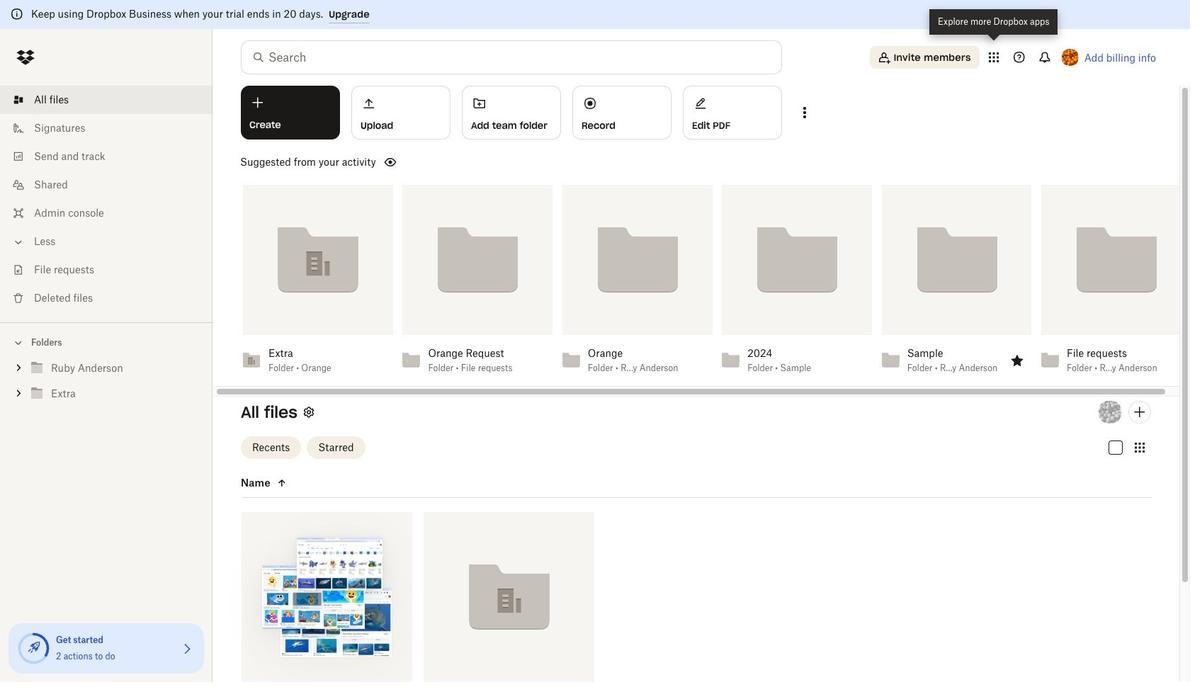 Task type: locate. For each thing, give the bounding box(es) containing it.
group
[[0, 353, 213, 417]]

account menu image
[[1062, 49, 1079, 66]]

alert
[[0, 0, 1190, 29]]

add team members image
[[1132, 404, 1149, 421]]

list item
[[0, 86, 213, 114]]

team member folder, ruby anderson row
[[242, 512, 412, 682]]

list
[[0, 77, 213, 322]]

folder settings image
[[300, 404, 317, 421]]



Task type: vqa. For each thing, say whether or not it's contained in the screenshot.
"list"
yes



Task type: describe. For each thing, give the bounding box(es) containing it.
ruby anderson image
[[1099, 401, 1122, 424]]

team shared folder, extra row
[[424, 512, 595, 682]]

dropbox image
[[11, 43, 40, 72]]

Search in folder "Dropbox" text field
[[269, 49, 753, 66]]

less image
[[11, 235, 26, 249]]



